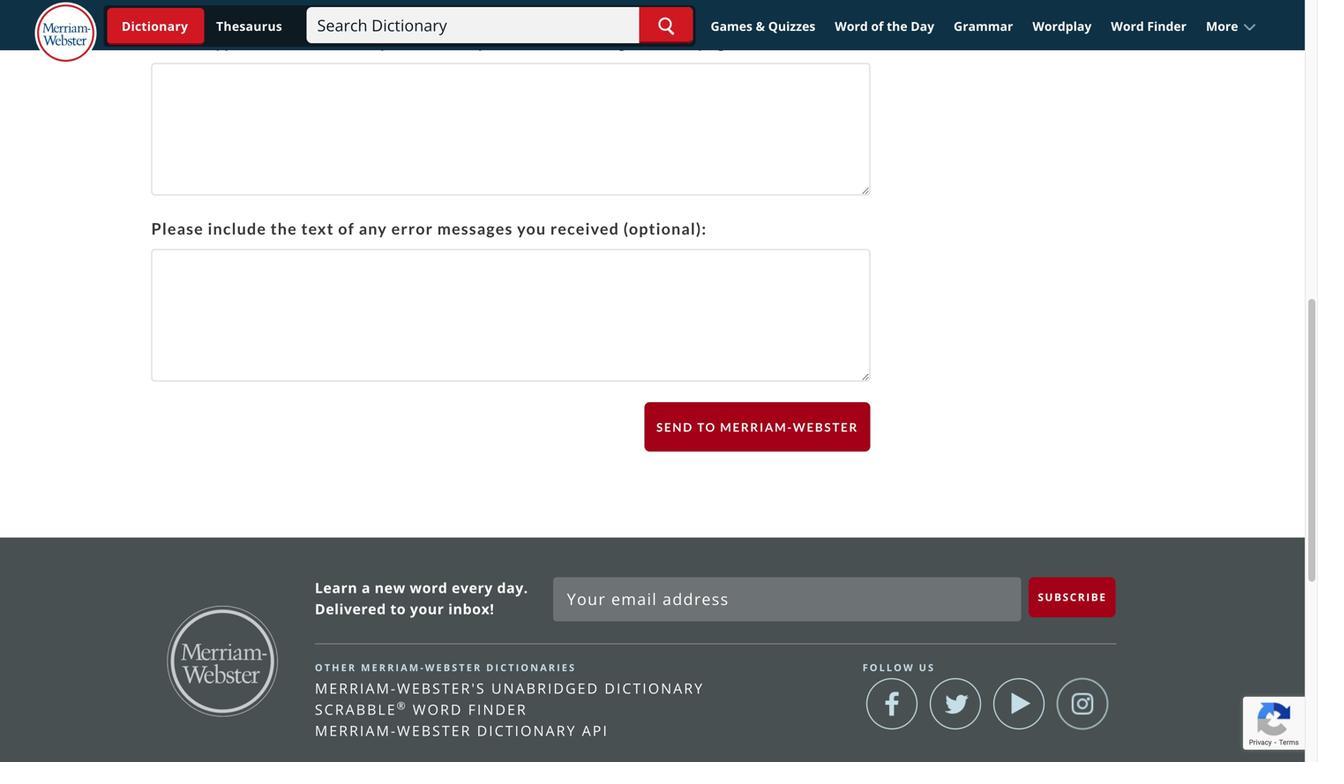 Task type: vqa. For each thing, say whether or not it's contained in the screenshot.
Toggle Search Dictionary/Thesaurus image
yes



Task type: locate. For each thing, give the bounding box(es) containing it.
the left problem,
[[448, 32, 474, 52]]

2 horizontal spatial the
[[887, 18, 908, 34]]

1 vertical spatial merriam-
[[315, 722, 397, 741]]

description
[[332, 32, 423, 52]]

dictionary
[[605, 679, 705, 698], [477, 722, 577, 741]]

delivered
[[315, 600, 386, 619]]

the for text
[[271, 219, 297, 238]]

to right send
[[698, 420, 717, 435]]

a
[[248, 32, 257, 52], [362, 579, 371, 597]]

the left text
[[271, 219, 297, 238]]

2 merriam- from the top
[[315, 722, 397, 741]]

1 merriam- from the top
[[315, 679, 397, 698]]

quizzes
[[769, 18, 816, 34]]

1 vertical spatial please
[[151, 219, 204, 238]]

2 please from the top
[[151, 219, 204, 238]]

a left new
[[362, 579, 371, 597]]

0 vertical spatial dictionary
[[605, 679, 705, 698]]

new
[[375, 579, 406, 597]]

scrabble
[[315, 700, 397, 719]]

grammar
[[954, 18, 1014, 34]]

webster
[[397, 722, 472, 741]]

please include the text of any error messages you received (optional):
[[151, 219, 707, 238]]

to
[[698, 420, 717, 435], [390, 600, 406, 619]]

to down new
[[390, 600, 406, 619]]

merriam- up scrabble
[[315, 679, 397, 698]]

webster's
[[397, 679, 486, 698]]

1 horizontal spatial word
[[1112, 18, 1145, 34]]

merriam-
[[721, 420, 793, 435]]

or
[[677, 32, 694, 52]]

1 vertical spatial a
[[362, 579, 371, 597]]

please for please include the text of any error messages you received (optional):
[[151, 219, 204, 238]]

inbox!
[[449, 600, 495, 619]]

merriam- down scrabble
[[315, 722, 397, 741]]

finder
[[468, 700, 528, 719]]

merriam-
[[315, 679, 397, 698], [315, 722, 397, 741]]

dictionary down finder
[[477, 722, 577, 741]]

please left include
[[151, 219, 204, 238]]

0 vertical spatial a
[[248, 32, 257, 52]]

Sign up for Merriam-Webster's Word of the Day newsletter text field
[[553, 578, 1022, 622]]

1 vertical spatial to
[[390, 600, 406, 619]]

0 horizontal spatial to
[[390, 600, 406, 619]]

Subscribe submit
[[1029, 578, 1116, 618]]

please
[[151, 32, 204, 52], [151, 219, 204, 238]]

0 horizontal spatial of
[[338, 219, 355, 238]]

games
[[711, 18, 753, 34]]

&
[[756, 18, 765, 34]]

word
[[413, 700, 463, 719]]

word
[[835, 18, 868, 34], [1112, 18, 1145, 34]]

0 horizontal spatial word
[[835, 18, 868, 34]]

learn a new word every day. delivered to your inbox!
[[315, 579, 529, 619]]

to inside send to merriam-webster button
[[698, 420, 717, 435]]

word of the day link
[[827, 10, 943, 42]]

Please type a detailed description of the problem, including URLs or page names: text field
[[151, 63, 871, 195]]

1 vertical spatial dictionary
[[477, 722, 577, 741]]

1 horizontal spatial a
[[362, 579, 371, 597]]

your
[[410, 600, 444, 619]]

the left the day
[[887, 18, 908, 34]]

1 horizontal spatial to
[[698, 420, 717, 435]]

0 horizontal spatial the
[[271, 219, 297, 238]]

word left finder
[[1112, 18, 1145, 34]]

1 please from the top
[[151, 32, 204, 52]]

0 vertical spatial please
[[151, 32, 204, 52]]

1 word from the left
[[835, 18, 868, 34]]

dictionary up the api at the bottom left of page
[[605, 679, 705, 698]]

word right quizzes in the right top of the page
[[835, 18, 868, 34]]

a right type
[[248, 32, 257, 52]]

please left type
[[151, 32, 204, 52]]

0 vertical spatial merriam-
[[315, 679, 397, 698]]

of
[[872, 18, 884, 34], [427, 32, 444, 52], [338, 219, 355, 238]]

0 vertical spatial to
[[698, 420, 717, 435]]

0 horizontal spatial dictionary
[[477, 722, 577, 741]]

more button
[[1199, 10, 1265, 42]]

a inside learn a new word every day. delivered to your inbox!
[[362, 579, 371, 597]]

of left the day
[[872, 18, 884, 34]]

of right description
[[427, 32, 444, 52]]

detailed
[[261, 32, 328, 52]]

problem,
[[478, 32, 550, 52]]

word for word of the day
[[835, 18, 868, 34]]

webster
[[793, 420, 859, 435]]

api
[[582, 722, 609, 741]]

word for word finder
[[1112, 18, 1145, 34]]

the
[[887, 18, 908, 34], [448, 32, 474, 52], [271, 219, 297, 238]]

2 word from the left
[[1112, 18, 1145, 34]]

unabridged
[[492, 679, 599, 698]]

1 horizontal spatial the
[[448, 32, 474, 52]]

of left any
[[338, 219, 355, 238]]



Task type: describe. For each thing, give the bounding box(es) containing it.
merriam-webster dictionary api link
[[315, 722, 609, 741]]

word finder link
[[1104, 10, 1195, 42]]

send
[[657, 420, 694, 435]]

including
[[554, 32, 627, 52]]

send to merriam-webster
[[657, 420, 859, 435]]

day
[[911, 18, 935, 34]]

wordplay
[[1033, 18, 1092, 34]]

word
[[410, 579, 448, 597]]

Search search field
[[307, 7, 693, 43]]

please type a detailed description of the problem, including urls or page names:
[[151, 32, 797, 52]]

1 horizontal spatial dictionary
[[605, 679, 705, 698]]

wordplay link
[[1025, 10, 1100, 42]]

finder
[[1148, 18, 1187, 34]]

include
[[208, 219, 267, 238]]

word finder
[[1112, 18, 1187, 34]]

type
[[208, 32, 244, 52]]

more
[[1207, 18, 1239, 34]]

messages
[[438, 219, 513, 238]]

®
[[397, 699, 408, 713]]

the for day
[[887, 18, 908, 34]]

Please include the text of any error messages you received (optional): text field
[[151, 249, 871, 382]]

please for please type a detailed description of the problem, including urls or page names:
[[151, 32, 204, 52]]

1 horizontal spatial of
[[427, 32, 444, 52]]

page
[[698, 32, 736, 52]]

merriam webster - established 1828 image
[[35, 2, 97, 66]]

2 horizontal spatial of
[[872, 18, 884, 34]]

received
[[551, 219, 620, 238]]

(optional):
[[624, 219, 707, 238]]

day.
[[497, 579, 529, 597]]

merriam-webster's unabridged dictionary scrabble ® word finder merriam-webster dictionary api
[[315, 679, 705, 741]]

you
[[517, 219, 547, 238]]

any
[[359, 219, 388, 238]]

urls
[[632, 32, 673, 52]]

word of the day
[[835, 18, 935, 34]]

send to merriam-webster button
[[645, 403, 871, 452]]

games & quizzes link
[[703, 10, 824, 42]]

toggle search dictionary/thesaurus image
[[107, 8, 204, 45]]

0 horizontal spatial a
[[248, 32, 257, 52]]

error
[[392, 219, 434, 238]]

every
[[452, 579, 493, 597]]

text
[[301, 219, 334, 238]]

merriam-webster logo link
[[35, 2, 97, 66]]

names:
[[740, 32, 797, 52]]

grammar link
[[946, 10, 1022, 42]]

learn
[[315, 579, 358, 597]]

games & quizzes
[[711, 18, 816, 34]]

merriam-webster's unabridged dictionary link
[[315, 679, 705, 698]]

search word image
[[658, 17, 675, 36]]

to inside learn a new word every day. delivered to your inbox!
[[390, 600, 406, 619]]



